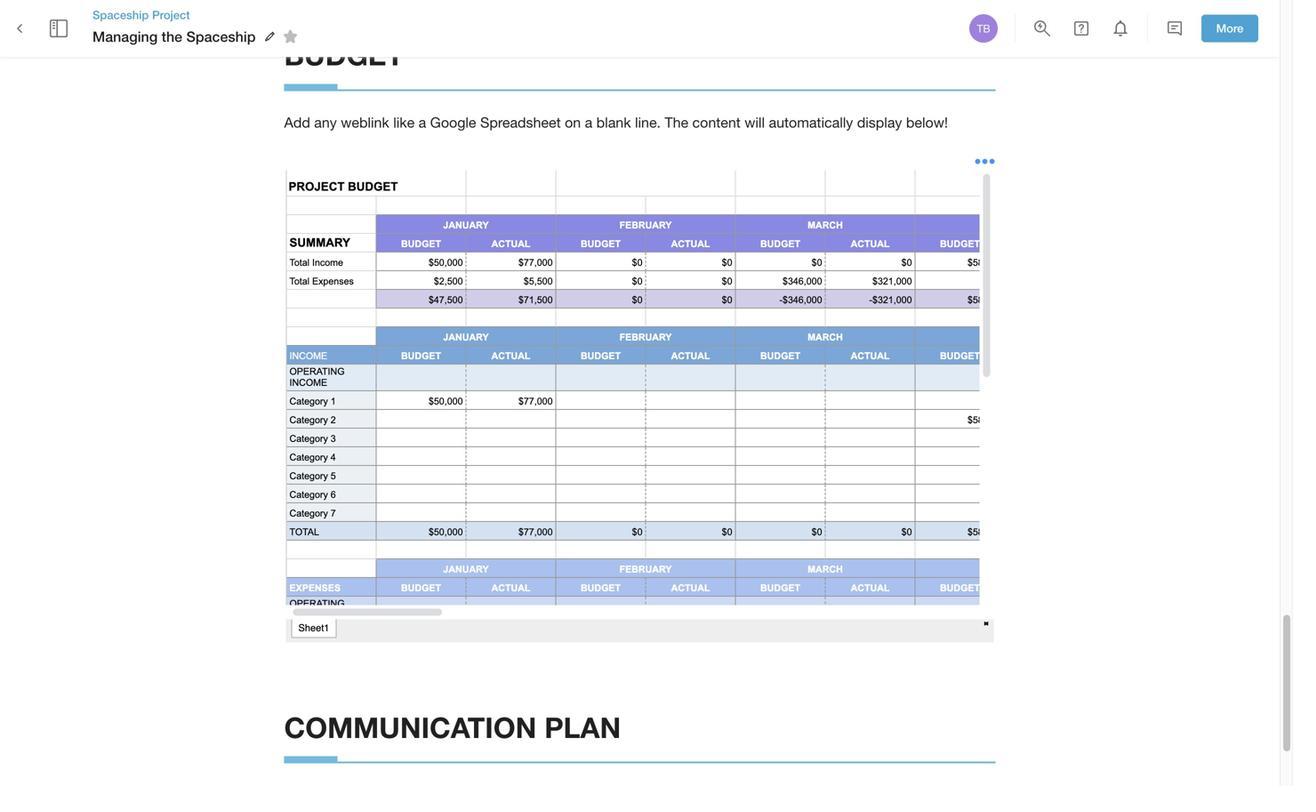 Task type: vqa. For each thing, say whether or not it's contained in the screenshot.
The Run-
no



Task type: describe. For each thing, give the bounding box(es) containing it.
weblink
[[341, 114, 389, 131]]

communication plan
[[284, 710, 621, 744]]

blank
[[597, 114, 631, 131]]

spaceship project
[[93, 8, 190, 22]]

automatically
[[769, 114, 853, 131]]

more
[[1216, 21, 1244, 35]]

line.
[[635, 114, 661, 131]]

display
[[857, 114, 902, 131]]

1 a from the left
[[419, 114, 426, 131]]

project
[[152, 8, 190, 22]]

budget
[[284, 38, 404, 72]]

google
[[430, 114, 476, 131]]

will
[[745, 114, 765, 131]]

spreadsheet
[[480, 114, 561, 131]]



Task type: locate. For each thing, give the bounding box(es) containing it.
communication
[[284, 710, 537, 744]]

1 horizontal spatial a
[[585, 114, 593, 131]]

managing the spaceship
[[93, 28, 256, 45]]

0 horizontal spatial a
[[419, 114, 426, 131]]

content
[[692, 114, 741, 131]]

more button
[[1202, 15, 1259, 42]]

add
[[284, 114, 310, 131]]

on
[[565, 114, 581, 131]]

spaceship project link
[[93, 7, 304, 23]]

plan
[[545, 710, 621, 744]]

managing
[[93, 28, 158, 45]]

below!
[[906, 114, 948, 131]]

any
[[314, 114, 337, 131]]

0 vertical spatial spaceship
[[93, 8, 149, 22]]

a
[[419, 114, 426, 131], [585, 114, 593, 131]]

spaceship down spaceship project link
[[186, 28, 256, 45]]

0 horizontal spatial spaceship
[[93, 8, 149, 22]]

favorite image
[[280, 26, 301, 47]]

a right on
[[585, 114, 593, 131]]

like
[[393, 114, 415, 131]]

2 a from the left
[[585, 114, 593, 131]]

1 horizontal spatial spaceship
[[186, 28, 256, 45]]

tb button
[[967, 12, 1001, 45]]

1 vertical spatial spaceship
[[186, 28, 256, 45]]

a right like
[[419, 114, 426, 131]]

spaceship
[[93, 8, 149, 22], [186, 28, 256, 45]]

the
[[162, 28, 182, 45]]

the
[[665, 114, 689, 131]]

tb
[[977, 22, 990, 35]]

spaceship up 'managing'
[[93, 8, 149, 22]]

add any weblink like a google spreadsheet on a blank line. the content will automatically display below!
[[284, 114, 948, 131]]



